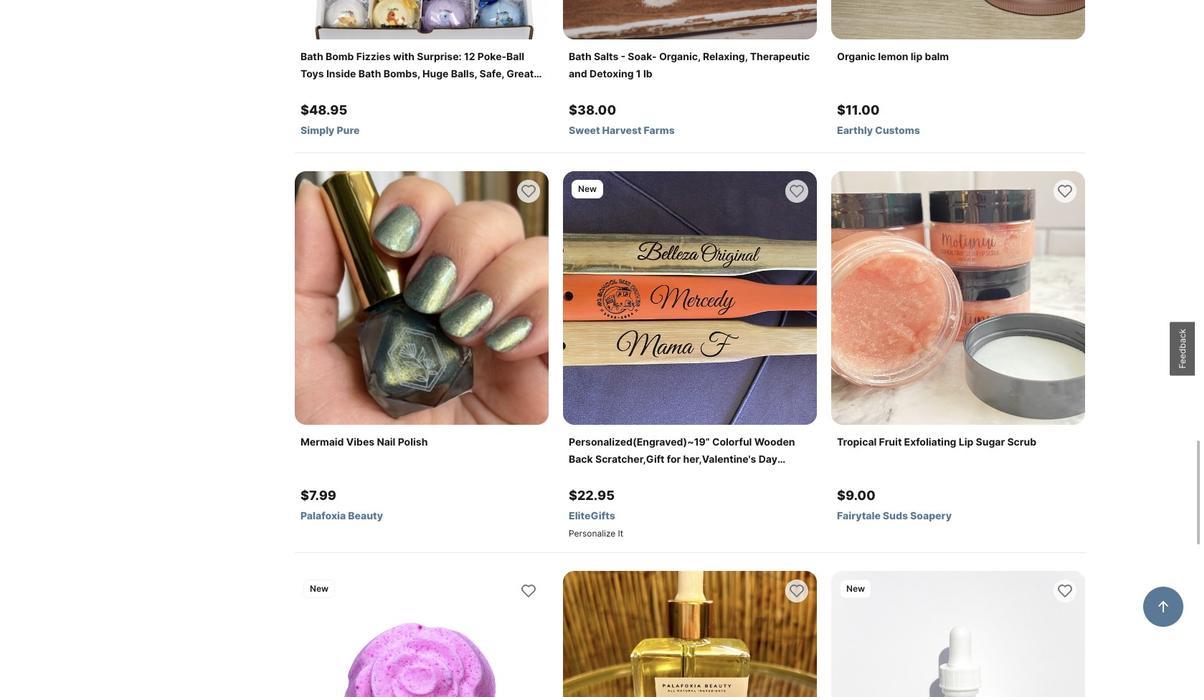 Task type: describe. For each thing, give the bounding box(es) containing it.
sweet harvest farms link
[[569, 124, 811, 137]]

bombs,
[[384, 67, 420, 80]]

balls,
[[451, 67, 477, 80]]

fizzies
[[356, 50, 391, 62]]

gift,mothers
[[569, 471, 630, 483]]

balm
[[925, 50, 949, 62]]

for inside personalized(engraved)~19" colorful wooden back scratcher,gift for her,valentine's day gift,mothers day,engraved back scratcher $22.95 elitegifts personalize it
[[667, 453, 681, 466]]

1 horizontal spatial bath
[[358, 67, 381, 80]]

bath salts - soak- organic, relaxing, therapeutic and detoxing 1 lb
[[569, 50, 810, 80]]

lb
[[643, 67, 653, 80]]

$9.00
[[837, 488, 876, 504]]

$11.00
[[837, 103, 880, 118]]

her,valentine's
[[683, 453, 756, 466]]

0 horizontal spatial for
[[301, 85, 315, 97]]

sweet
[[569, 124, 600, 136]]

organic,
[[659, 50, 701, 62]]

personalized(engraved)~19" colorful wooden back scratcher,gift for her,valentine's day gift,mothers day,engraved back scratcher $22.95 elitegifts personalize it
[[569, 436, 795, 539]]

back
[[569, 453, 593, 466]]

beauty
[[348, 510, 383, 522]]

sugar
[[976, 436, 1005, 448]]

simply
[[301, 124, 335, 136]]

elitegifts
[[569, 510, 615, 522]]

1 horizontal spatial new link
[[563, 171, 817, 425]]

salts
[[594, 50, 619, 62]]

1
[[636, 67, 641, 80]]

personalized(engraved)~19" colorful wooden back scratcher,gift for her,valentine's day gift,mothers day,engraved back scratcher link
[[569, 434, 811, 483]]

personalized(engraved)~19"
[[569, 436, 710, 448]]

$38.00
[[569, 103, 616, 118]]

harvest
[[602, 124, 642, 136]]

suds
[[883, 510, 908, 522]]

perfect
[[387, 85, 423, 97]]

day
[[759, 453, 778, 466]]

lip
[[911, 50, 923, 62]]

0 horizontal spatial new link
[[295, 572, 549, 698]]

scratcher,gift
[[595, 453, 665, 466]]

simply pure link
[[301, 124, 543, 137]]

scrub
[[1007, 436, 1037, 448]]

new for product name is coming up roses valentines rose bath bomb-fresh rose scent image
[[310, 584, 329, 595]]

-
[[621, 50, 626, 62]]

bath for bath bomb fizzies with surprise: 12 poke-ball toys inside bath bombs, huge balls, safe, great for bubble baths, perfect for little girls $48.95 simply pure
[[301, 50, 323, 62]]

soapery
[[910, 510, 952, 522]]

soak-
[[628, 50, 657, 62]]

scratcher
[[728, 471, 775, 483]]

favorite image for $9.00
[[1057, 183, 1074, 200]]

wooden
[[754, 436, 795, 448]]

organic lemon lip balm link
[[837, 48, 1080, 65]]

palafoxia
[[301, 510, 346, 522]]

new for product name is nourishing  hand and body serum strawberry , jojoba image at the bottom of page
[[846, 584, 865, 595]]

favorite image for $7.99
[[520, 183, 537, 200]]

colorful
[[712, 436, 752, 448]]

product name is organic lemon lip balm image
[[831, 0, 1085, 39]]

$11.00 earthly customs
[[837, 103, 920, 136]]

elitegifts link
[[569, 510, 811, 523]]

mermaid
[[301, 436, 344, 448]]

bath bomb fizzies with surprise: 12 poke-ball toys inside bath bombs, huge balls, safe, great for bubble baths, perfect for little girls link
[[301, 48, 543, 97]]

bubble
[[317, 85, 351, 97]]

day,engraved
[[632, 471, 699, 483]]

and
[[569, 67, 587, 80]]

inside
[[326, 67, 356, 80]]

product name is nourishing  hand and body serum strawberry , jojoba image
[[831, 572, 1085, 698]]

girls
[[469, 85, 492, 97]]

baths,
[[354, 85, 385, 97]]

toys
[[301, 67, 324, 80]]

product name is bath bomb fizzies with surprise: 12 poke-ball toys inside bath bombs, huge balls, safe, great for bubble baths, perfect for little girls image
[[295, 0, 549, 39]]

polish
[[398, 436, 428, 448]]

back
[[702, 471, 726, 483]]

little
[[442, 85, 467, 97]]

product name is bath salts - soak- organic, relaxing, therapeutic and detoxing 1 lb image
[[563, 0, 817, 39]]

earthly customs link
[[837, 124, 1080, 137]]

$7.99
[[301, 488, 336, 504]]

tropical fruit exfoliating lip sugar scrub
[[837, 436, 1037, 448]]

detoxing
[[590, 67, 634, 80]]



Task type: locate. For each thing, give the bounding box(es) containing it.
bath up the and
[[569, 50, 592, 62]]

favorite image
[[788, 583, 806, 600]]

product name is tropical fruit exfoliating lip sugar scrub image
[[831, 171, 1085, 425]]

great
[[507, 67, 534, 80]]

bath inside bath salts - soak- organic, relaxing, therapeutic and detoxing 1 lb
[[569, 50, 592, 62]]

pure
[[337, 124, 360, 136]]

product name is mermaid vibes nail polish image
[[295, 171, 549, 425]]

for down toys
[[301, 85, 315, 97]]

bath for bath salts - soak- organic, relaxing, therapeutic and detoxing 1 lb
[[569, 50, 592, 62]]

lip
[[959, 436, 974, 448]]

relaxing,
[[703, 50, 748, 62]]

new link
[[563, 171, 817, 425], [295, 572, 549, 698], [831, 572, 1085, 698]]

with
[[393, 50, 415, 62]]

tropical
[[837, 436, 877, 448]]

for up day,engraved at the bottom of page
[[667, 453, 681, 466]]

new
[[578, 184, 597, 194], [310, 584, 329, 595], [846, 584, 865, 595]]

bath up baths,
[[358, 67, 381, 80]]

product name is restore and nourish body oil image
[[563, 572, 817, 698]]

2 horizontal spatial new
[[846, 584, 865, 595]]

vibes
[[346, 436, 375, 448]]

it
[[618, 529, 623, 539]]

lemon
[[878, 50, 909, 62]]

0 horizontal spatial bath
[[301, 50, 323, 62]]

ball
[[507, 50, 524, 62]]

favorite image
[[520, 183, 537, 200], [788, 183, 806, 200], [1057, 183, 1074, 200], [520, 583, 537, 600], [1057, 583, 1074, 600]]

for
[[301, 85, 315, 97], [426, 85, 440, 97], [667, 453, 681, 466]]

therapeutic
[[750, 50, 810, 62]]

$48.95
[[301, 103, 347, 118]]

earthly
[[837, 124, 873, 136]]

bath up toys
[[301, 50, 323, 62]]

farms
[[644, 124, 675, 136]]

bomb
[[326, 50, 354, 62]]

1 horizontal spatial for
[[426, 85, 440, 97]]

$9.00 fairytale suds soapery
[[837, 488, 952, 522]]

exfoliating
[[904, 436, 957, 448]]

fairytale
[[837, 510, 881, 522]]

bath
[[301, 50, 323, 62], [569, 50, 592, 62], [358, 67, 381, 80]]

$22.95
[[569, 488, 615, 504]]

12
[[464, 50, 475, 62]]

fairytale suds soapery link
[[837, 510, 1080, 523]]

product name is coming up roses valentines rose bath bomb-fresh rose scent image
[[295, 572, 549, 698]]

mermaid vibes nail polish
[[301, 436, 428, 448]]

product name is personalized(engraved)~19" colorful wooden back scratcher,gift for her,valentine's day gift,mothers day,engraved back scratcher image
[[563, 171, 817, 425]]

poke-
[[478, 50, 507, 62]]

2 horizontal spatial bath
[[569, 50, 592, 62]]

bath bomb fizzies with surprise: 12 poke-ball toys inside bath bombs, huge balls, safe, great for bubble baths, perfect for little girls $48.95 simply pure
[[301, 50, 534, 136]]

$7.99 palafoxia beauty
[[301, 488, 383, 522]]

$38.00 sweet harvest farms
[[569, 103, 675, 136]]

fruit
[[879, 436, 902, 448]]

tropical fruit exfoliating lip sugar scrub link
[[837, 434, 1080, 451]]

surprise:
[[417, 50, 462, 62]]

customs
[[875, 124, 920, 136]]

2 horizontal spatial for
[[667, 453, 681, 466]]

personalize
[[569, 529, 616, 539]]

nail
[[377, 436, 396, 448]]

palafoxia beauty link
[[301, 510, 543, 523]]

bath salts - soak- organic, relaxing, therapeutic and detoxing 1 lb link
[[569, 48, 811, 82]]

safe,
[[480, 67, 504, 80]]

mermaid vibes nail polish link
[[301, 434, 543, 451]]

2 horizontal spatial new link
[[831, 572, 1085, 698]]

organic
[[837, 50, 876, 62]]

favorite image for $22.95
[[788, 183, 806, 200]]

1 horizontal spatial new
[[578, 184, 597, 194]]

0 horizontal spatial new
[[310, 584, 329, 595]]

organic lemon lip balm
[[837, 50, 949, 62]]

new for product name is personalized(engraved)~19" colorful wooden back scratcher,gift for her,valentine's day gift,mothers day,engraved back scratcher image
[[578, 184, 597, 194]]

huge
[[423, 67, 449, 80]]

for down huge
[[426, 85, 440, 97]]



Task type: vqa. For each thing, say whether or not it's contained in the screenshot.
right New
yes



